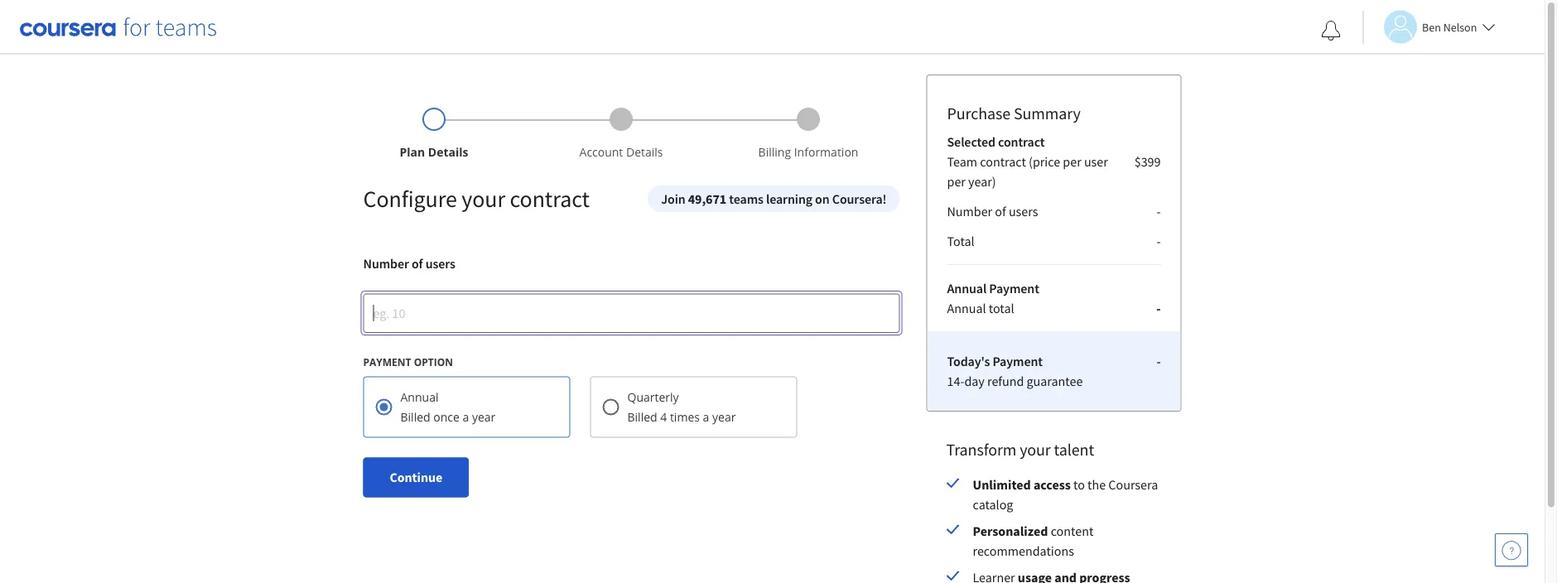 Task type: describe. For each thing, give the bounding box(es) containing it.
14-day refund guarantee
[[947, 373, 1083, 389]]

annual for annual total
[[947, 300, 986, 316]]

purchase summary
[[947, 103, 1081, 124]]

annual billed once a year
[[400, 389, 496, 425]]

quarterly billed 4 times a year
[[627, 389, 736, 425]]

contract for team
[[980, 153, 1026, 170]]

0 horizontal spatial users
[[425, 255, 455, 272]]

team contract (price per user per year)
[[947, 153, 1108, 190]]

continue button
[[363, 458, 469, 497]]

a inside annual billed once a year
[[463, 409, 469, 425]]

0 horizontal spatial number
[[363, 255, 409, 272]]

purchase
[[947, 103, 1011, 124]]

annual inside annual billed once a year
[[400, 389, 439, 405]]

total
[[947, 233, 975, 249]]

annual for annual payment
[[947, 280, 987, 297]]

configure
[[363, 184, 457, 213]]

times
[[670, 409, 700, 425]]

details for plan details
[[428, 144, 468, 160]]

4
[[660, 409, 667, 425]]

account
[[579, 144, 623, 160]]

1 horizontal spatial number of users
[[947, 203, 1038, 219]]

0 horizontal spatial number of users
[[363, 255, 455, 272]]

day
[[964, 373, 985, 389]]

- for total
[[1156, 300, 1161, 316]]

on
[[815, 191, 830, 207]]

billing
[[758, 144, 791, 160]]

plan details
[[400, 144, 468, 160]]

show notifications image
[[1321, 21, 1341, 41]]

Number of users text field
[[363, 293, 900, 333]]

plan
[[400, 144, 425, 160]]

once
[[433, 409, 460, 425]]

0 vertical spatial number
[[947, 203, 992, 219]]

billed for billed once a year
[[400, 409, 430, 425]]

year inside annual billed once a year
[[472, 409, 496, 425]]

selected
[[947, 133, 996, 150]]

to
[[1074, 476, 1085, 493]]

contract for selected
[[998, 133, 1045, 150]]

billing information
[[758, 144, 858, 160]]

summary
[[1014, 103, 1081, 124]]

account details
[[579, 144, 663, 160]]

0 vertical spatial per
[[1063, 153, 1082, 170]]

your for transform
[[1020, 439, 1051, 460]]

14-
[[947, 373, 964, 389]]

$399
[[1135, 153, 1161, 170]]

teams
[[729, 191, 764, 207]]

year inside quarterly billed 4 times a year
[[712, 409, 736, 425]]

configure your contract
[[363, 184, 590, 213]]

details for account details
[[626, 144, 663, 160]]

coursera!
[[832, 191, 887, 207]]

0 vertical spatial of
[[995, 203, 1006, 219]]

1 horizontal spatial users
[[1009, 203, 1038, 219]]

unlimited access
[[973, 476, 1071, 493]]

transform
[[946, 439, 1017, 460]]

a inside quarterly billed 4 times a year
[[703, 409, 709, 425]]

- for payment
[[1157, 353, 1161, 369]]



Task type: vqa. For each thing, say whether or not it's contained in the screenshot.
"designed in A foundation model is a large AI model pretrained on a vast quantity of data that was "designed to be adapted" (or fine-tuned) to a wide range of upstream tasks, such as sentiment analysis, image captioning, and object recognition.
no



Task type: locate. For each thing, give the bounding box(es) containing it.
1 vertical spatial of
[[412, 255, 423, 272]]

4 - from the top
[[1157, 353, 1161, 369]]

payment option
[[363, 355, 453, 369]]

payment for today's payment
[[993, 353, 1043, 369]]

details right plan
[[428, 144, 468, 160]]

your for configure
[[462, 184, 505, 213]]

of down 'configure'
[[412, 255, 423, 272]]

of down year)
[[995, 203, 1006, 219]]

ben nelson
[[1422, 19, 1477, 34]]

0 vertical spatial number of users
[[947, 203, 1038, 219]]

-
[[1157, 203, 1161, 219], [1157, 233, 1161, 249], [1156, 300, 1161, 316], [1157, 353, 1161, 369]]

ben nelson button
[[1363, 10, 1495, 43]]

coursera
[[1109, 476, 1158, 493]]

option
[[414, 355, 453, 369]]

year right once on the bottom of the page
[[472, 409, 496, 425]]

users
[[1009, 203, 1038, 219], [425, 255, 455, 272]]

number of users
[[947, 203, 1038, 219], [363, 255, 455, 272]]

0 vertical spatial contract
[[998, 133, 1045, 150]]

payment
[[989, 280, 1039, 297], [993, 353, 1043, 369], [363, 355, 411, 369]]

a right once on the bottom of the page
[[463, 409, 469, 425]]

1 vertical spatial contract
[[980, 153, 1026, 170]]

0 horizontal spatial per
[[947, 173, 966, 190]]

contract down account
[[510, 184, 590, 213]]

annual payment
[[947, 280, 1039, 297]]

1 vertical spatial number of users
[[363, 255, 455, 272]]

number of users down year)
[[947, 203, 1038, 219]]

billed inside annual billed once a year
[[400, 409, 430, 425]]

the
[[1088, 476, 1106, 493]]

today's
[[947, 353, 990, 369]]

unlimited
[[973, 476, 1031, 493]]

year)
[[968, 173, 996, 190]]

number down 'configure'
[[363, 255, 409, 272]]

content recommendations
[[973, 523, 1094, 559]]

billed left '4' at the bottom left of page
[[627, 409, 657, 425]]

total
[[989, 300, 1014, 316]]

1 horizontal spatial of
[[995, 203, 1006, 219]]

annual up once on the bottom of the page
[[400, 389, 439, 405]]

annual down annual payment
[[947, 300, 986, 316]]

talent
[[1054, 439, 1094, 460]]

transform your talent
[[946, 439, 1094, 460]]

2 year from the left
[[712, 409, 736, 425]]

personalized
[[973, 523, 1048, 539]]

payment up 14-day refund guarantee
[[993, 353, 1043, 369]]

1 horizontal spatial a
[[703, 409, 709, 425]]

- for of
[[1157, 203, 1161, 219]]

payment for annual payment
[[989, 280, 1039, 297]]

1 vertical spatial users
[[425, 255, 455, 272]]

your down plan details
[[462, 184, 505, 213]]

team
[[947, 153, 977, 170]]

ben
[[1422, 19, 1441, 34]]

2 vertical spatial annual
[[400, 389, 439, 405]]

continue
[[390, 469, 442, 486]]

your up unlimited access
[[1020, 439, 1051, 460]]

payment left option
[[363, 355, 411, 369]]

annual up annual total
[[947, 280, 987, 297]]

49,671
[[688, 191, 727, 207]]

a
[[463, 409, 469, 425], [703, 409, 709, 425]]

details right account
[[626, 144, 663, 160]]

year right times
[[712, 409, 736, 425]]

coursera image
[[20, 13, 216, 40]]

0 horizontal spatial of
[[412, 255, 423, 272]]

billed
[[400, 409, 430, 425], [627, 409, 657, 425]]

number
[[947, 203, 992, 219], [363, 255, 409, 272]]

0 horizontal spatial a
[[463, 409, 469, 425]]

per
[[1063, 153, 1082, 170], [947, 173, 966, 190]]

guarantee
[[1027, 373, 1083, 389]]

content
[[1051, 523, 1094, 539]]

billed left once on the bottom of the page
[[400, 409, 430, 425]]

contract down selected contract
[[980, 153, 1026, 170]]

users down 'configure'
[[425, 255, 455, 272]]

user
[[1084, 153, 1108, 170]]

1 horizontal spatial number
[[947, 203, 992, 219]]

1 horizontal spatial your
[[1020, 439, 1051, 460]]

recommendations
[[973, 543, 1074, 559]]

1 horizontal spatial details
[[626, 144, 663, 160]]

information
[[794, 144, 858, 160]]

today's payment
[[947, 353, 1043, 369]]

join
[[661, 191, 685, 207]]

your
[[462, 184, 505, 213], [1020, 439, 1051, 460]]

number up total
[[947, 203, 992, 219]]

0 horizontal spatial your
[[462, 184, 505, 213]]

nelson
[[1443, 19, 1477, 34]]

1 vertical spatial annual
[[947, 300, 986, 316]]

annual
[[947, 280, 987, 297], [947, 300, 986, 316], [400, 389, 439, 405]]

0 vertical spatial users
[[1009, 203, 1038, 219]]

2 vertical spatial contract
[[510, 184, 590, 213]]

per left user
[[1063, 153, 1082, 170]]

0 horizontal spatial year
[[472, 409, 496, 425]]

2 - from the top
[[1157, 233, 1161, 249]]

details
[[428, 144, 468, 160], [626, 144, 663, 160]]

1 horizontal spatial year
[[712, 409, 736, 425]]

payment up total
[[989, 280, 1039, 297]]

2 billed from the left
[[627, 409, 657, 425]]

annual total
[[947, 300, 1014, 316]]

join 49,671 teams learning on coursera!
[[661, 191, 887, 207]]

1 vertical spatial number
[[363, 255, 409, 272]]

contract
[[998, 133, 1045, 150], [980, 153, 1026, 170], [510, 184, 590, 213]]

learning
[[766, 191, 813, 207]]

0 vertical spatial annual
[[947, 280, 987, 297]]

0 vertical spatial your
[[462, 184, 505, 213]]

a right times
[[703, 409, 709, 425]]

to the coursera catalog
[[973, 476, 1158, 513]]

catalog
[[973, 496, 1013, 513]]

billed for billed 4 times a year
[[627, 409, 657, 425]]

0 horizontal spatial details
[[428, 144, 468, 160]]

1 - from the top
[[1157, 203, 1161, 219]]

0 horizontal spatial billed
[[400, 409, 430, 425]]

1 a from the left
[[463, 409, 469, 425]]

selected contract
[[947, 133, 1045, 150]]

1 year from the left
[[472, 409, 496, 425]]

of
[[995, 203, 1006, 219], [412, 255, 423, 272]]

1 details from the left
[[428, 144, 468, 160]]

users down team contract (price per user per year)
[[1009, 203, 1038, 219]]

per down team
[[947, 173, 966, 190]]

2 a from the left
[[703, 409, 709, 425]]

(price
[[1029, 153, 1060, 170]]

1 horizontal spatial billed
[[627, 409, 657, 425]]

1 horizontal spatial per
[[1063, 153, 1082, 170]]

refund
[[987, 373, 1024, 389]]

year
[[472, 409, 496, 425], [712, 409, 736, 425]]

help center image
[[1502, 540, 1522, 560]]

contract inside team contract (price per user per year)
[[980, 153, 1026, 170]]

access
[[1034, 476, 1071, 493]]

contract down purchase summary
[[998, 133, 1045, 150]]

1 vertical spatial your
[[1020, 439, 1051, 460]]

3 - from the top
[[1156, 300, 1161, 316]]

quarterly
[[627, 389, 679, 405]]

billed inside quarterly billed 4 times a year
[[627, 409, 657, 425]]

1 vertical spatial per
[[947, 173, 966, 190]]

1 billed from the left
[[400, 409, 430, 425]]

number of users down 'configure'
[[363, 255, 455, 272]]

2 details from the left
[[626, 144, 663, 160]]



